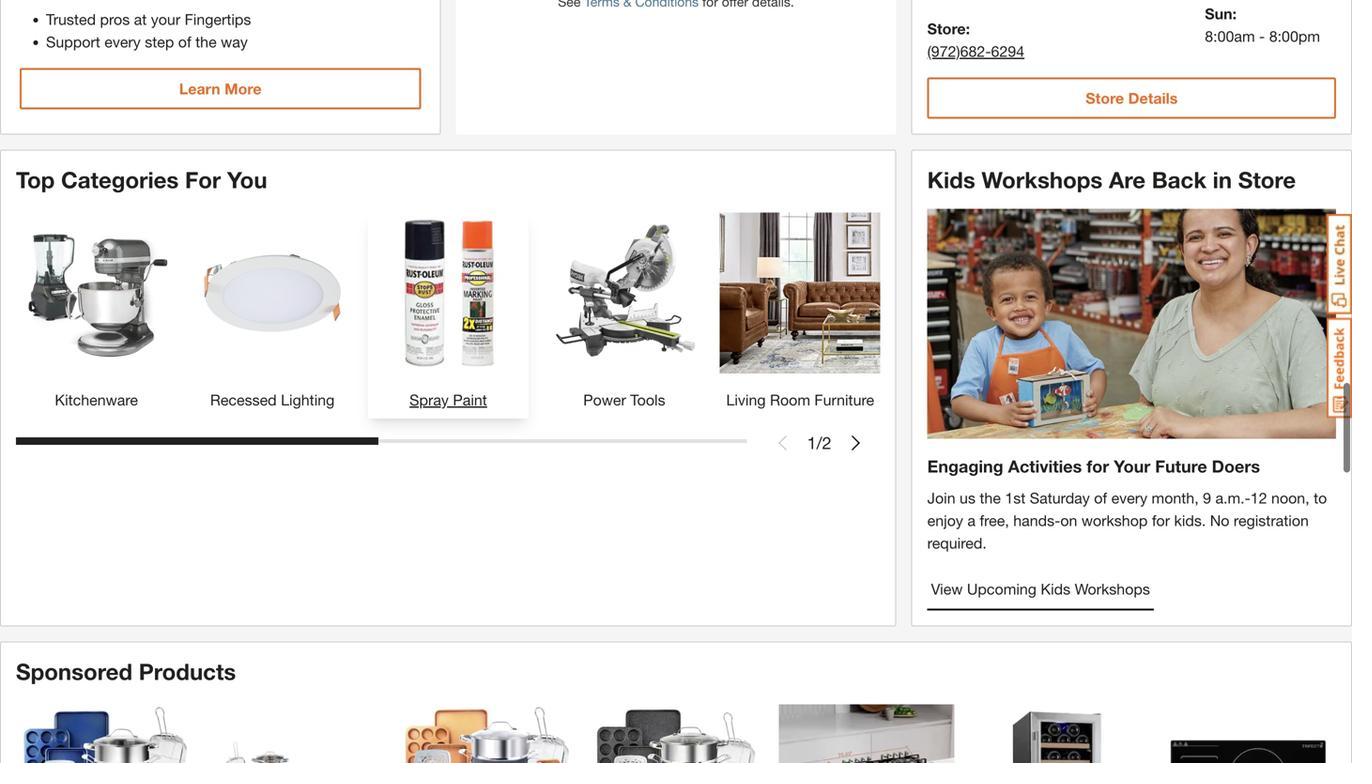 Task type: describe. For each thing, give the bounding box(es) containing it.
living room furniture image
[[720, 213, 881, 374]]

to
[[1314, 489, 1328, 507]]

trusted pros at your fingertips support every step of the way
[[46, 10, 251, 51]]

30 in. induction cooktop in black with 4-elements including bridge element image
[[1161, 705, 1337, 764]]

view
[[932, 580, 963, 598]]

back
[[1153, 166, 1207, 193]]

(972)682-6294 link
[[928, 42, 1025, 60]]

room
[[770, 391, 811, 409]]

you
[[227, 166, 267, 193]]

0 vertical spatial for
[[1087, 456, 1110, 477]]

8:00am
[[1206, 27, 1256, 45]]

the inside join us the 1st saturday of every month, 9 a.m.-12 noon, to enjoy a free, hands-on workshop for kids. no registration required.
[[980, 489, 1001, 507]]

kitchenware image
[[16, 213, 177, 374]]

doers
[[1213, 456, 1261, 477]]

0 vertical spatial workshops
[[982, 166, 1103, 193]]

your
[[151, 10, 181, 28]]

of inside join us the 1st saturday of every month, 9 a.m.-12 noon, to enjoy a free, hands-on workshop for kids. no registration required.
[[1095, 489, 1108, 507]]

recessed lighting link
[[192, 213, 353, 411]]

professional 20-piece hard anodized aluminum ti-ceramic nonstick cookware and bakeware set image
[[207, 705, 383, 764]]

hands-
[[1014, 512, 1061, 530]]

1st
[[1006, 489, 1026, 507]]

feedback link image
[[1328, 318, 1353, 419]]

spray
[[410, 391, 449, 409]]

trusted
[[46, 10, 96, 28]]

view upcoming kids workshops link
[[928, 570, 1155, 611]]

0 vertical spatial kids
[[928, 166, 976, 193]]

join us the 1st saturday of every month, 9 a.m.-12 noon, to enjoy a free, hands-on workshop for kids. no registration required.
[[928, 489, 1328, 552]]

in
[[1214, 166, 1233, 193]]

sponsored products
[[16, 658, 236, 685]]

store details
[[1086, 89, 1178, 107]]

store for store details
[[1086, 89, 1125, 107]]

power tools link
[[544, 213, 705, 411]]

spray paint
[[410, 391, 487, 409]]

noon,
[[1272, 489, 1310, 507]]

top
[[16, 166, 55, 193]]

1
[[808, 433, 817, 453]]

furniture
[[815, 391, 875, 409]]

sun:
[[1206, 5, 1237, 22]]

a
[[968, 512, 976, 530]]

1 / 2
[[808, 433, 832, 453]]

categories
[[61, 166, 179, 193]]

a.m.-
[[1216, 489, 1251, 507]]

store for store : (972)682-6294
[[928, 20, 966, 37]]

learn more link
[[20, 68, 421, 109]]

your
[[1115, 456, 1151, 477]]

saturday
[[1030, 489, 1091, 507]]

view upcoming kids workshops
[[932, 580, 1151, 598]]

classic blue 20-piece aluminum ultra-durable non-stick diamond infused cookware and bakeware set image
[[16, 705, 192, 764]]

lighting
[[281, 391, 335, 409]]

spray paint image
[[368, 213, 529, 374]]

living room furniture
[[727, 391, 875, 409]]

fingertips
[[185, 10, 251, 28]]

future
[[1156, 456, 1208, 477]]

2
[[823, 433, 832, 453]]

6294
[[992, 42, 1025, 60]]

recessed lighting image
[[192, 213, 353, 374]]

engaging activities for your future doers
[[928, 456, 1261, 477]]

activities
[[1009, 456, 1083, 477]]

recessed
[[210, 391, 277, 409]]

us
[[960, 489, 976, 507]]

power tools image
[[544, 213, 705, 374]]

9
[[1204, 489, 1212, 507]]

1 vertical spatial workshops
[[1075, 580, 1151, 598]]

products
[[139, 658, 236, 685]]



Task type: vqa. For each thing, say whether or not it's contained in the screenshot.
Top
yes



Task type: locate. For each thing, give the bounding box(es) containing it.
recessed lighting
[[210, 391, 335, 409]]

1 horizontal spatial for
[[1153, 512, 1171, 530]]

details
[[1129, 89, 1178, 107]]

1 horizontal spatial every
[[1112, 489, 1148, 507]]

-
[[1260, 27, 1266, 45]]

0 vertical spatial of
[[178, 33, 191, 51]]

learn
[[179, 80, 220, 98]]

for
[[185, 166, 221, 193]]

every for step
[[105, 33, 141, 51]]

2 horizontal spatial store
[[1239, 166, 1297, 193]]

enjoy
[[928, 512, 964, 530]]

spray paint link
[[368, 213, 529, 411]]

this is the first slide image
[[776, 436, 791, 451]]

the down fingertips on the left
[[196, 33, 217, 51]]

for
[[1087, 456, 1110, 477], [1153, 512, 1171, 530]]

required.
[[928, 534, 987, 552]]

8:00pm
[[1270, 27, 1321, 45]]

tools
[[631, 391, 666, 409]]

workshops
[[982, 166, 1103, 193], [1075, 580, 1151, 598]]

store right in
[[1239, 166, 1297, 193]]

pros
[[100, 10, 130, 28]]

store : (972)682-6294
[[928, 20, 1025, 60]]

(972)682-
[[928, 42, 992, 60]]

1 vertical spatial store
[[1086, 89, 1125, 107]]

20-piece aluminum ti-ceramic nonstick cookware and bakeware set in graphite image
[[398, 705, 573, 764]]

support
[[46, 33, 100, 51]]

1 horizontal spatial the
[[980, 489, 1001, 507]]

of right step
[[178, 33, 191, 51]]

workshop
[[1082, 512, 1148, 530]]

living room furniture link
[[720, 213, 881, 411]]

for down month,
[[1153, 512, 1171, 530]]

0 vertical spatial the
[[196, 33, 217, 51]]

no
[[1211, 512, 1230, 530]]

kids
[[928, 166, 976, 193], [1041, 580, 1071, 598]]

the
[[196, 33, 217, 51], [980, 489, 1001, 507]]

0 vertical spatial store
[[928, 20, 966, 37]]

0 horizontal spatial store
[[928, 20, 966, 37]]

store details link
[[928, 77, 1337, 119]]

top categories for you
[[16, 166, 267, 193]]

20-piece aluminum ultra-durable non-stick diamond infused cookware and bakeware set image
[[589, 705, 764, 764]]

step
[[145, 33, 174, 51]]

power
[[584, 391, 626, 409]]

0 horizontal spatial every
[[105, 33, 141, 51]]

every for month,
[[1112, 489, 1148, 507]]

1 horizontal spatial of
[[1095, 489, 1108, 507]]

workshops down workshop
[[1075, 580, 1151, 598]]

1 vertical spatial for
[[1153, 512, 1171, 530]]

store
[[928, 20, 966, 37], [1086, 89, 1125, 107], [1239, 166, 1297, 193]]

of
[[178, 33, 191, 51], [1095, 489, 1108, 507]]

of inside trusted pros at your fingertips support every step of the way
[[178, 33, 191, 51]]

registration
[[1234, 512, 1310, 530]]

for inside join us the 1st saturday of every month, 9 a.m.-12 noon, to enjoy a free, hands-on workshop for kids. no registration required.
[[1153, 512, 1171, 530]]

0 vertical spatial every
[[105, 33, 141, 51]]

0 horizontal spatial the
[[196, 33, 217, 51]]

12
[[1251, 489, 1268, 507]]

0 horizontal spatial of
[[178, 33, 191, 51]]

workshops left are
[[982, 166, 1103, 193]]

kids workshops image
[[928, 209, 1337, 439]]

every inside trusted pros at your fingertips support every step of the way
[[105, 33, 141, 51]]

kids.
[[1175, 512, 1207, 530]]

on
[[1061, 512, 1078, 530]]

1 vertical spatial kids
[[1041, 580, 1071, 598]]

/
[[817, 433, 823, 453]]

0 horizontal spatial kids
[[928, 166, 976, 193]]

36 in. gas stove cooktop with italy sabaf 5-burners ng/lpg convertible in black tempered glass image
[[779, 705, 955, 764]]

1 horizontal spatial kids
[[1041, 580, 1071, 598]]

every inside join us the 1st saturday of every month, 9 a.m.-12 noon, to enjoy a free, hands-on workshop for kids. no registration required.
[[1112, 489, 1148, 507]]

power tools
[[584, 391, 666, 409]]

kitchenware link
[[16, 213, 177, 411]]

more
[[225, 80, 262, 98]]

the right "us"
[[980, 489, 1001, 507]]

kitchenware
[[55, 391, 138, 409]]

1 vertical spatial of
[[1095, 489, 1108, 507]]

kids workshops are back in store
[[928, 166, 1297, 193]]

0 horizontal spatial for
[[1087, 456, 1110, 477]]

2 vertical spatial store
[[1239, 166, 1297, 193]]

1 vertical spatial every
[[1112, 489, 1148, 507]]

1 horizontal spatial store
[[1086, 89, 1125, 107]]

1 vertical spatial the
[[980, 489, 1001, 507]]

every up workshop
[[1112, 489, 1148, 507]]

live chat image
[[1328, 214, 1353, 315]]

every down pros
[[105, 33, 141, 51]]

paint
[[453, 391, 487, 409]]

upcoming
[[968, 580, 1037, 598]]

are
[[1110, 166, 1146, 193]]

store up (972)682-
[[928, 20, 966, 37]]

month,
[[1152, 489, 1199, 507]]

every
[[105, 33, 141, 51], [1112, 489, 1148, 507]]

:
[[966, 20, 971, 37]]

join
[[928, 489, 956, 507]]

next slide image
[[849, 436, 864, 451]]

way
[[221, 33, 248, 51]]

at
[[134, 10, 147, 28]]

for left your
[[1087, 456, 1110, 477]]

the inside trusted pros at your fingertips support every step of the way
[[196, 33, 217, 51]]

free,
[[980, 512, 1010, 530]]

store inside 'link'
[[1086, 89, 1125, 107]]

living
[[727, 391, 766, 409]]

15 in. dual zone 32-bottle built in wine cooler in stainless steel with digital control and double layer tempered glass image
[[970, 705, 1146, 764]]

engaging
[[928, 456, 1004, 477]]

learn more
[[179, 80, 262, 98]]

store left the details
[[1086, 89, 1125, 107]]

of up workshop
[[1095, 489, 1108, 507]]

store inside store : (972)682-6294
[[928, 20, 966, 37]]

sun: 8:00am - 8:00pm
[[1206, 5, 1321, 45]]

sponsored
[[16, 658, 133, 685]]



